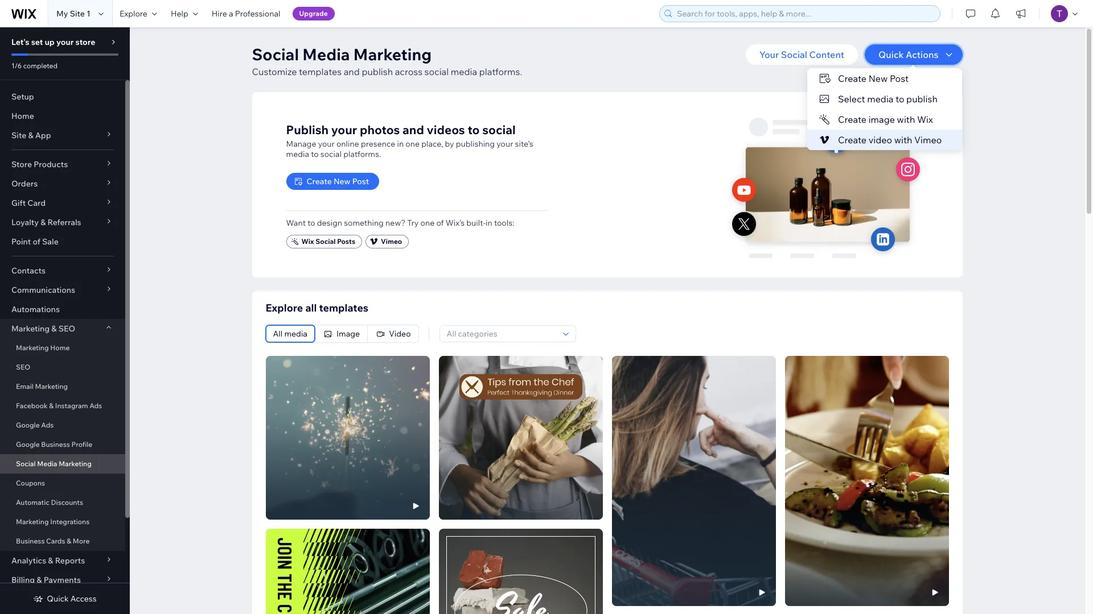 Task type: vqa. For each thing, say whether or not it's contained in the screenshot.
Social inside the Sidebar Element
yes



Task type: describe. For each thing, give the bounding box(es) containing it.
site inside dropdown button
[[11, 130, 26, 141]]

communications button
[[0, 281, 125, 300]]

google ads
[[16, 421, 54, 430]]

store
[[75, 37, 95, 47]]

in inside the publish your photos and videos to social manage your online presence in one place, by publishing your site's media to social platforms.
[[397, 139, 404, 149]]

& for reports
[[48, 556, 53, 566]]

let's
[[11, 37, 29, 47]]

your left the online
[[318, 139, 335, 149]]

wix social posts button
[[286, 235, 362, 248]]

video button
[[368, 326, 418, 343]]

1 horizontal spatial post
[[890, 73, 909, 84]]

marketing inside popup button
[[11, 324, 50, 334]]

your inside sidebar element
[[56, 37, 74, 47]]

1/6 completed
[[11, 61, 57, 70]]

media inside social media marketing customize templates and publish across social media platforms.
[[451, 66, 477, 77]]

publish your photos and videos to social manage your online presence in one place, by publishing your site's media to social platforms.
[[286, 122, 533, 159]]

more
[[73, 537, 90, 546]]

site & app
[[11, 130, 51, 141]]

0 vertical spatial site
[[70, 9, 85, 19]]

list box containing create new post
[[807, 68, 962, 150]]

quick for quick access
[[47, 594, 69, 605]]

app
[[35, 130, 51, 141]]

wix's
[[446, 218, 465, 228]]

loyalty
[[11, 217, 39, 228]]

business cards & more link
[[0, 532, 125, 552]]

orders
[[11, 179, 38, 189]]

online
[[336, 139, 359, 149]]

set
[[31, 37, 43, 47]]

gift card button
[[0, 194, 125, 213]]

marketing home link
[[0, 339, 125, 358]]

photos
[[360, 122, 400, 137]]

1 vertical spatial social
[[482, 122, 516, 137]]

contacts
[[11, 266, 46, 276]]

create new post button
[[286, 173, 379, 190]]

analytics & reports button
[[0, 552, 125, 571]]

by
[[445, 139, 454, 149]]

one inside the publish your photos and videos to social manage your online presence in one place, by publishing your site's media to social platforms.
[[406, 139, 420, 149]]

& for instagram
[[49, 402, 54, 410]]

& for payments
[[37, 576, 42, 586]]

profile
[[71, 441, 92, 449]]

something
[[344, 218, 384, 228]]

platforms. inside the publish your photos and videos to social manage your online presence in one place, by publishing your site's media to social platforms.
[[343, 149, 381, 159]]

platforms. inside social media marketing customize templates and publish across social media platforms.
[[479, 66, 522, 77]]

payments
[[44, 576, 81, 586]]

design
[[317, 218, 342, 228]]

manage
[[286, 139, 316, 149]]

1 vertical spatial business
[[16, 537, 45, 546]]

select media to publish
[[838, 93, 938, 105]]

products
[[34, 159, 68, 170]]

vimeo inside button
[[381, 237, 402, 246]]

a
[[229, 9, 233, 19]]

google for google ads
[[16, 421, 40, 430]]

help button
[[164, 0, 205, 27]]

image
[[869, 114, 895, 125]]

explore for explore all templates
[[266, 302, 303, 315]]

actions
[[906, 49, 938, 60]]

to right want
[[308, 218, 315, 228]]

of inside point of sale link
[[33, 237, 40, 247]]

google for google business profile
[[16, 441, 40, 449]]

sidebar element
[[0, 27, 130, 615]]

try
[[407, 218, 419, 228]]

media up image
[[867, 93, 894, 105]]

store
[[11, 159, 32, 170]]

your left site's
[[497, 139, 513, 149]]

analytics & reports
[[11, 556, 85, 566]]

orders button
[[0, 174, 125, 194]]

point
[[11, 237, 31, 247]]

facebook & instagram ads link
[[0, 397, 125, 416]]

publishing
[[456, 139, 495, 149]]

help
[[171, 9, 188, 19]]

1 vertical spatial templates
[[319, 302, 368, 315]]

publish inside social media marketing customize templates and publish across social media platforms.
[[362, 66, 393, 77]]

home link
[[0, 106, 125, 126]]

create new post inside button
[[307, 176, 369, 186]]

and inside social media marketing customize templates and publish across social media platforms.
[[344, 66, 360, 77]]

media inside button
[[284, 329, 307, 339]]

card
[[27, 198, 46, 208]]

post inside button
[[352, 176, 369, 186]]

social right your
[[781, 49, 807, 60]]

my
[[56, 9, 68, 19]]

billing & payments
[[11, 576, 81, 586]]

posts
[[337, 237, 355, 246]]

content
[[809, 49, 844, 60]]

social down design
[[315, 237, 336, 246]]

1 horizontal spatial of
[[436, 218, 444, 228]]

marketing inside social media marketing customize templates and publish across social media platforms.
[[353, 44, 432, 64]]

facebook & instagram ads
[[16, 402, 102, 410]]

all media button
[[266, 326, 315, 343]]

templates inside social media marketing customize templates and publish across social media platforms.
[[299, 66, 342, 77]]

to inside list box
[[896, 93, 904, 105]]

customize
[[252, 66, 297, 77]]

tools:
[[494, 218, 514, 228]]

store products
[[11, 159, 68, 170]]

integrations
[[50, 518, 90, 527]]

loyalty & referrals button
[[0, 213, 125, 232]]

explore all templates
[[266, 302, 368, 315]]

marketing integrations link
[[0, 513, 125, 532]]

reports
[[55, 556, 85, 566]]

billing & payments button
[[0, 571, 125, 590]]

& for seo
[[51, 324, 57, 334]]

video
[[389, 329, 411, 339]]

image button
[[315, 326, 367, 343]]

create video with vimeo
[[838, 134, 942, 146]]

up
[[45, 37, 55, 47]]



Task type: locate. For each thing, give the bounding box(es) containing it.
social up customize
[[252, 44, 299, 64]]

0 horizontal spatial site
[[11, 130, 26, 141]]

coupons link
[[0, 474, 125, 494]]

with for vimeo
[[894, 134, 912, 146]]

marketing down 'profile'
[[59, 460, 92, 469]]

communications
[[11, 285, 75, 295]]

0 horizontal spatial of
[[33, 237, 40, 247]]

videos
[[427, 122, 465, 137]]

create up select
[[838, 73, 867, 84]]

2 horizontal spatial social
[[482, 122, 516, 137]]

marketing up facebook & instagram ads
[[35, 383, 68, 391]]

0 horizontal spatial explore
[[120, 9, 147, 19]]

media right the across
[[451, 66, 477, 77]]

with
[[897, 114, 915, 125], [894, 134, 912, 146]]

1 horizontal spatial create new post
[[838, 73, 909, 84]]

0 horizontal spatial vimeo
[[381, 237, 402, 246]]

create down select
[[838, 114, 867, 125]]

1
[[87, 9, 90, 19]]

in
[[397, 139, 404, 149], [486, 218, 492, 228]]

quick access
[[47, 594, 97, 605]]

& right loyalty
[[40, 217, 46, 228]]

0 horizontal spatial home
[[11, 111, 34, 121]]

automatic
[[16, 499, 49, 507]]

0 horizontal spatial platforms.
[[343, 149, 381, 159]]

explore right 1
[[120, 9, 147, 19]]

0 horizontal spatial and
[[344, 66, 360, 77]]

1 horizontal spatial publish
[[906, 93, 938, 105]]

one right try
[[420, 218, 435, 228]]

0 horizontal spatial create new post
[[307, 176, 369, 186]]

setup
[[11, 92, 34, 102]]

0 vertical spatial post
[[890, 73, 909, 84]]

of left wix's
[[436, 218, 444, 228]]

coupons
[[16, 479, 45, 488]]

& left app
[[28, 130, 33, 141]]

analytics
[[11, 556, 46, 566]]

social inside social media marketing customize templates and publish across social media platforms.
[[424, 66, 449, 77]]

0 vertical spatial templates
[[299, 66, 342, 77]]

business up 'social media marketing'
[[41, 441, 70, 449]]

social
[[424, 66, 449, 77], [482, 122, 516, 137], [320, 149, 342, 159]]

media for social media marketing customize templates and publish across social media platforms.
[[302, 44, 350, 64]]

0 horizontal spatial post
[[352, 176, 369, 186]]

setup link
[[0, 87, 125, 106]]

marketing inside "link"
[[35, 383, 68, 391]]

0 vertical spatial home
[[11, 111, 34, 121]]

billing
[[11, 576, 35, 586]]

& for referrals
[[40, 217, 46, 228]]

wix up create video with vimeo
[[917, 114, 933, 125]]

vimeo button
[[366, 235, 409, 248]]

social media marketing
[[16, 460, 92, 469]]

0 horizontal spatial wix
[[301, 237, 314, 246]]

0 vertical spatial in
[[397, 139, 404, 149]]

0 vertical spatial publish
[[362, 66, 393, 77]]

marketing & seo
[[11, 324, 75, 334]]

0 horizontal spatial in
[[397, 139, 404, 149]]

google inside google ads link
[[16, 421, 40, 430]]

& right "billing"
[[37, 576, 42, 586]]

create new post down the online
[[307, 176, 369, 186]]

0 vertical spatial quick
[[878, 49, 904, 60]]

all
[[273, 329, 283, 339]]

new down the online
[[334, 176, 350, 186]]

media down upgrade button
[[302, 44, 350, 64]]

google down facebook
[[16, 421, 40, 430]]

quick down payments
[[47, 594, 69, 605]]

my site 1
[[56, 9, 90, 19]]

0 horizontal spatial ads
[[41, 421, 54, 430]]

1 vertical spatial wix
[[301, 237, 314, 246]]

with right video
[[894, 134, 912, 146]]

& inside popup button
[[51, 324, 57, 334]]

social up the create new post button
[[320, 149, 342, 159]]

quick for quick actions
[[878, 49, 904, 60]]

0 horizontal spatial seo
[[16, 363, 30, 372]]

your
[[759, 49, 779, 60]]

0 vertical spatial platforms.
[[479, 66, 522, 77]]

0 vertical spatial wix
[[917, 114, 933, 125]]

new inside list box
[[869, 73, 888, 84]]

home down marketing & seo popup button
[[50, 344, 70, 352]]

and
[[344, 66, 360, 77], [402, 122, 424, 137]]

ads right instagram
[[89, 402, 102, 410]]

1 horizontal spatial in
[[486, 218, 492, 228]]

media right all
[[284, 329, 307, 339]]

0 horizontal spatial new
[[334, 176, 350, 186]]

social media marketing customize templates and publish across social media platforms.
[[252, 44, 522, 77]]

1 vertical spatial publish
[[906, 93, 938, 105]]

0 horizontal spatial media
[[37, 460, 57, 469]]

quick inside button
[[878, 49, 904, 60]]

quick actions
[[878, 49, 938, 60]]

vimeo down "create image with wix"
[[914, 134, 942, 146]]

publish left the across
[[362, 66, 393, 77]]

media down google business profile
[[37, 460, 57, 469]]

to up the publishing
[[468, 122, 480, 137]]

of left sale
[[33, 237, 40, 247]]

let's set up your store
[[11, 37, 95, 47]]

1 vertical spatial vimeo
[[381, 237, 402, 246]]

marketing & seo button
[[0, 319, 125, 339]]

new?
[[385, 218, 405, 228]]

1 vertical spatial google
[[16, 441, 40, 449]]

google business profile link
[[0, 436, 125, 455]]

& up marketing home link
[[51, 324, 57, 334]]

social up the publishing
[[482, 122, 516, 137]]

0 vertical spatial one
[[406, 139, 420, 149]]

sale
[[42, 237, 59, 247]]

marketing home
[[16, 344, 70, 352]]

marketing down 'automations'
[[11, 324, 50, 334]]

1 horizontal spatial quick
[[878, 49, 904, 60]]

your up the online
[[331, 122, 357, 137]]

1 horizontal spatial media
[[302, 44, 350, 64]]

publish up "create image with wix"
[[906, 93, 938, 105]]

google down google ads
[[16, 441, 40, 449]]

0 vertical spatial google
[[16, 421, 40, 430]]

templates right customize
[[299, 66, 342, 77]]

automations
[[11, 305, 60, 315]]

google ads link
[[0, 416, 125, 436]]

site left app
[[11, 130, 26, 141]]

hire a professional link
[[205, 0, 287, 27]]

seo inside marketing & seo popup button
[[58, 324, 75, 334]]

email marketing link
[[0, 377, 125, 397]]

0 vertical spatial create new post
[[838, 73, 909, 84]]

quick left actions
[[878, 49, 904, 60]]

cards
[[46, 537, 65, 546]]

in right presence
[[397, 139, 404, 149]]

post up select media to publish
[[890, 73, 909, 84]]

explore for explore
[[120, 9, 147, 19]]

explore up all media
[[266, 302, 303, 315]]

marketing down automatic
[[16, 518, 49, 527]]

create left video
[[838, 134, 867, 146]]

0 vertical spatial new
[[869, 73, 888, 84]]

0 vertical spatial of
[[436, 218, 444, 228]]

want to design something new? try one of wix's built-in tools:
[[286, 218, 514, 228]]

1/6
[[11, 61, 22, 70]]

0 horizontal spatial publish
[[362, 66, 393, 77]]

business up analytics
[[16, 537, 45, 546]]

to up "create image with wix"
[[896, 93, 904, 105]]

1 vertical spatial new
[[334, 176, 350, 186]]

1 horizontal spatial vimeo
[[914, 134, 942, 146]]

marketing up the across
[[353, 44, 432, 64]]

& right facebook
[[49, 402, 54, 410]]

0 vertical spatial and
[[344, 66, 360, 77]]

media inside social media marketing customize templates and publish across social media platforms.
[[302, 44, 350, 64]]

store products button
[[0, 155, 125, 174]]

1 vertical spatial and
[[402, 122, 424, 137]]

marketing integrations
[[16, 518, 90, 527]]

wix down want
[[301, 237, 314, 246]]

vimeo down new?
[[381, 237, 402, 246]]

0 vertical spatial ads
[[89, 402, 102, 410]]

automatic discounts link
[[0, 494, 125, 513]]

1 horizontal spatial platforms.
[[479, 66, 522, 77]]

0 vertical spatial media
[[302, 44, 350, 64]]

business cards & more
[[16, 537, 90, 546]]

new up select media to publish
[[869, 73, 888, 84]]

1 horizontal spatial seo
[[58, 324, 75, 334]]

site left 1
[[70, 9, 85, 19]]

1 horizontal spatial one
[[420, 218, 435, 228]]

site & app button
[[0, 126, 125, 145]]

video
[[869, 134, 892, 146]]

seo inside seo "link"
[[16, 363, 30, 372]]

media down publish
[[286, 149, 309, 159]]

templates up image button
[[319, 302, 368, 315]]

& left reports
[[48, 556, 53, 566]]

create image with wix
[[838, 114, 933, 125]]

1 horizontal spatial home
[[50, 344, 70, 352]]

contacts button
[[0, 261, 125, 281]]

1 vertical spatial post
[[352, 176, 369, 186]]

email marketing
[[16, 383, 68, 391]]

professional
[[235, 9, 280, 19]]

facebook
[[16, 402, 48, 410]]

post down the online
[[352, 176, 369, 186]]

create inside button
[[307, 176, 332, 186]]

1 horizontal spatial ads
[[89, 402, 102, 410]]

seo down automations link
[[58, 324, 75, 334]]

new inside button
[[334, 176, 350, 186]]

gift
[[11, 198, 26, 208]]

2 google from the top
[[16, 441, 40, 449]]

& inside popup button
[[37, 576, 42, 586]]

& for app
[[28, 130, 33, 141]]

loyalty & referrals
[[11, 217, 81, 228]]

site's
[[515, 139, 533, 149]]

media inside the publish your photos and videos to social manage your online presence in one place, by publishing your site's media to social platforms.
[[286, 149, 309, 159]]

social inside social media marketing customize templates and publish across social media platforms.
[[252, 44, 299, 64]]

presence
[[361, 139, 395, 149]]

0 horizontal spatial social
[[320, 149, 342, 159]]

quick
[[878, 49, 904, 60], [47, 594, 69, 605]]

1 vertical spatial quick
[[47, 594, 69, 605]]

home down the setup
[[11, 111, 34, 121]]

one left place, at the top left
[[406, 139, 420, 149]]

social right the across
[[424, 66, 449, 77]]

marketing down marketing & seo
[[16, 344, 49, 352]]

0 vertical spatial social
[[424, 66, 449, 77]]

1 vertical spatial create new post
[[307, 176, 369, 186]]

0 horizontal spatial one
[[406, 139, 420, 149]]

access
[[70, 594, 97, 605]]

create new post inside list box
[[838, 73, 909, 84]]

1 vertical spatial ads
[[41, 421, 54, 430]]

wix inside wix social posts button
[[301, 237, 314, 246]]

1 horizontal spatial and
[[402, 122, 424, 137]]

in left tools:
[[486, 218, 492, 228]]

1 google from the top
[[16, 421, 40, 430]]

0 vertical spatial with
[[897, 114, 915, 125]]

seo link
[[0, 358, 125, 377]]

upgrade button
[[292, 7, 335, 20]]

0 vertical spatial business
[[41, 441, 70, 449]]

1 vertical spatial home
[[50, 344, 70, 352]]

media inside sidebar element
[[37, 460, 57, 469]]

with for wix
[[897, 114, 915, 125]]

create down manage on the top left of page
[[307, 176, 332, 186]]

built-
[[466, 218, 486, 228]]

media for social media marketing
[[37, 460, 57, 469]]

1 vertical spatial site
[[11, 130, 26, 141]]

email
[[16, 383, 34, 391]]

quick inside sidebar element
[[47, 594, 69, 605]]

1 vertical spatial seo
[[16, 363, 30, 372]]

All categories field
[[443, 326, 559, 342]]

list box
[[807, 68, 962, 150]]

seo up email
[[16, 363, 30, 372]]

1 vertical spatial platforms.
[[343, 149, 381, 159]]

automations link
[[0, 300, 125, 319]]

to down publish
[[311, 149, 319, 159]]

quick access button
[[33, 594, 97, 605]]

1 horizontal spatial new
[[869, 73, 888, 84]]

0 vertical spatial seo
[[58, 324, 75, 334]]

1 vertical spatial with
[[894, 134, 912, 146]]

across
[[395, 66, 422, 77]]

point of sale
[[11, 237, 59, 247]]

business
[[41, 441, 70, 449], [16, 537, 45, 546]]

1 horizontal spatial site
[[70, 9, 85, 19]]

completed
[[23, 61, 57, 70]]

1 horizontal spatial wix
[[917, 114, 933, 125]]

1 horizontal spatial explore
[[266, 302, 303, 315]]

Search for tools, apps, help & more... field
[[673, 6, 936, 22]]

1 vertical spatial explore
[[266, 302, 303, 315]]

create new post up select media to publish
[[838, 73, 909, 84]]

0 horizontal spatial quick
[[47, 594, 69, 605]]

publish
[[286, 122, 329, 137]]

social inside sidebar element
[[16, 460, 36, 469]]

site
[[70, 9, 85, 19], [11, 130, 26, 141]]

social up coupons
[[16, 460, 36, 469]]

select
[[838, 93, 865, 105]]

1 vertical spatial one
[[420, 218, 435, 228]]

2 vertical spatial social
[[320, 149, 342, 159]]

& left more
[[67, 537, 71, 546]]

instagram
[[55, 402, 88, 410]]

1 horizontal spatial social
[[424, 66, 449, 77]]

google inside google business profile link
[[16, 441, 40, 449]]

0 vertical spatial vimeo
[[914, 134, 942, 146]]

1 vertical spatial of
[[33, 237, 40, 247]]

1 vertical spatial media
[[37, 460, 57, 469]]

your social content button
[[746, 44, 858, 65]]

hire a professional
[[212, 9, 280, 19]]

0 vertical spatial explore
[[120, 9, 147, 19]]

with right image
[[897, 114, 915, 125]]

and inside the publish your photos and videos to social manage your online presence in one place, by publishing your site's media to social platforms.
[[402, 122, 424, 137]]

ads up google business profile
[[41, 421, 54, 430]]

your right the up
[[56, 37, 74, 47]]

gift card
[[11, 198, 46, 208]]

place,
[[421, 139, 443, 149]]

1 vertical spatial in
[[486, 218, 492, 228]]



